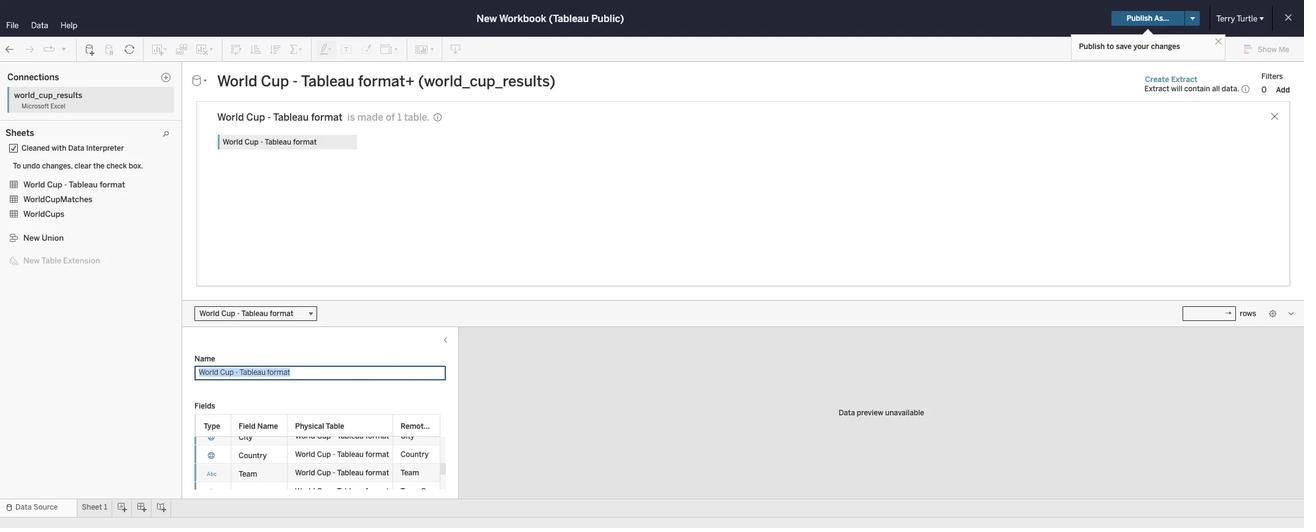 Task type: describe. For each thing, give the bounding box(es) containing it.
world_cup_results microsoft excel
[[14, 91, 82, 110]]

0 horizontal spatial g
[[259, 489, 264, 497]]

clear
[[74, 162, 91, 171]]

interpreter
[[86, 144, 124, 153]]

worldcups
[[23, 210, 64, 219]]

row group inside grid
[[194, 317, 440, 501]]

changes,
[[42, 162, 73, 171]]

line for reference line
[[62, 259, 77, 268]]

with for median with 95% ci
[[53, 207, 68, 216]]

fit image
[[380, 43, 399, 56]]

new data source image
[[84, 43, 96, 56]]

of
[[386, 112, 395, 123]]

0 horizontal spatial 1
[[104, 504, 107, 512]]

city
[[239, 433, 253, 442]]

box
[[26, 143, 39, 152]]

publish for publish to save your changes
[[1079, 42, 1105, 51]]

check
[[106, 162, 127, 171]]

median for median with 95% ci
[[26, 207, 51, 216]]

trend line
[[26, 220, 62, 228]]

terry
[[1216, 14, 1235, 23]]

field name
[[239, 422, 278, 431]]

show/hide cards image
[[415, 43, 434, 56]]

help
[[61, 21, 77, 30]]

create extract
[[1145, 75, 1197, 84]]

2 field from the left
[[430, 422, 447, 431]]

0 vertical spatial sheet 1
[[244, 109, 288, 127]]

3 row from the top
[[194, 482, 440, 501]]

- for team
[[333, 469, 335, 478]]

Name text field
[[194, 366, 446, 381]]

pause auto updates image
[[104, 43, 116, 56]]

public)
[[591, 13, 624, 24]]

totals
[[26, 155, 46, 164]]

line for constant line
[[59, 106, 74, 115]]

table for physical
[[326, 422, 344, 431]]

fields
[[194, 402, 215, 411]]

to
[[1107, 42, 1114, 51]]

add
[[1276, 86, 1290, 94]]

data left preview on the right bottom of page
[[839, 409, 855, 418]]

1 horizontal spatial replay animation image
[[60, 45, 67, 52]]

reference line
[[26, 259, 77, 268]]

marks
[[141, 129, 162, 138]]

trend
[[26, 220, 45, 228]]

me
[[1279, 45, 1289, 54]]

ci for average with 95% ci
[[90, 195, 98, 204]]

to undo changes, clear the check box.
[[13, 162, 143, 171]]

world cup - tableau format is made of 1 table.
[[217, 112, 430, 123]]

turtle
[[1237, 14, 1257, 23]]

refresh data source image
[[123, 43, 136, 56]]

show me
[[1258, 45, 1289, 54]]

source
[[33, 504, 58, 512]]

plot
[[41, 143, 55, 152]]

2 cell from the left
[[393, 427, 440, 446]]

cup for team
[[317, 469, 331, 478]]

publish to save your changes
[[1079, 42, 1180, 51]]

grid containing type
[[194, 317, 469, 529]]

- for team g
[[333, 487, 335, 496]]

download image
[[450, 43, 462, 56]]

0 horizontal spatial replay animation image
[[43, 43, 55, 56]]

physical table
[[295, 422, 344, 431]]

union
[[42, 234, 64, 243]]

tableau for team
[[337, 469, 364, 478]]

cup for country
[[317, 451, 331, 459]]

table.
[[404, 112, 430, 123]]

constant line
[[26, 106, 74, 115]]

line for average line
[[55, 118, 70, 127]]

swap rows and columns image
[[230, 43, 242, 56]]

median with 95% ci
[[26, 207, 95, 216]]

1 horizontal spatial team g
[[401, 487, 426, 496]]

collapse image
[[112, 67, 120, 74]]

sheets
[[6, 128, 34, 139]]

0
[[1261, 85, 1267, 94]]

format
[[1132, 66, 1156, 75]]

world for team
[[295, 469, 315, 478]]

data down quartiles
[[68, 144, 84, 153]]

extension
[[63, 256, 100, 266]]

model
[[11, 179, 34, 188]]

with for cleaned with data interpreter
[[52, 144, 66, 153]]

microsoft
[[21, 103, 49, 110]]

new worksheet image
[[151, 43, 168, 56]]

connections
[[7, 72, 59, 83]]

duplicate image
[[175, 43, 188, 56]]

extract will contain all data.
[[1144, 85, 1239, 93]]

as...
[[1154, 14, 1169, 23]]

data preview unavailable
[[839, 409, 924, 418]]

0 horizontal spatial extract
[[1144, 85, 1169, 93]]

custom
[[11, 244, 41, 253]]

redo image
[[23, 43, 36, 56]]

create
[[1145, 75, 1169, 84]]

the
[[93, 162, 105, 171]]

world for country
[[295, 451, 315, 459]]

0 horizontal spatial name
[[194, 355, 215, 363]]

undo
[[23, 162, 40, 171]]

ci for median with 95% ci
[[88, 207, 95, 216]]

1 cell from the left
[[288, 427, 393, 446]]

excel
[[50, 103, 65, 110]]

is
[[347, 112, 355, 123]]

caption
[[1132, 91, 1164, 101]]

sort ascending image
[[250, 43, 262, 56]]

add button
[[1270, 84, 1295, 96]]

your
[[1133, 42, 1149, 51]]

world_cup_results
[[14, 91, 82, 100]]

remote
[[401, 422, 428, 431]]

data down undo "image"
[[7, 66, 25, 75]]

2 row from the top
[[194, 464, 440, 482]]

workbook
[[499, 13, 546, 24]]

data source
[[15, 504, 58, 512]]

totals image
[[289, 43, 304, 56]]



Task type: locate. For each thing, give the bounding box(es) containing it.
-
[[267, 112, 271, 123], [64, 180, 67, 190], [333, 451, 335, 459], [333, 469, 335, 478], [333, 487, 335, 496]]

1 horizontal spatial 1
[[280, 109, 288, 127]]

world cup - tableau format
[[23, 180, 125, 190], [295, 451, 389, 459], [295, 469, 389, 478], [295, 487, 389, 496]]

data up redo icon
[[31, 21, 48, 30]]

new up the custom
[[23, 234, 40, 243]]

sort descending image
[[269, 43, 282, 56]]

with up median with 95% ci
[[55, 195, 70, 204]]

0 vertical spatial median
[[26, 131, 51, 139]]

line right reference
[[62, 259, 77, 268]]

table right physical
[[326, 422, 344, 431]]

median for median with quartiles
[[26, 131, 51, 139]]

new
[[477, 13, 497, 24], [23, 234, 40, 243], [23, 256, 40, 266]]

with for median with quartiles
[[53, 131, 68, 139]]

extract down create
[[1144, 85, 1169, 93]]

world
[[217, 112, 244, 123], [23, 180, 45, 190], [295, 451, 315, 459], [295, 469, 315, 478], [295, 487, 315, 496]]

(tableau
[[549, 13, 589, 24]]

name left physical
[[257, 422, 278, 431]]

country down remote
[[401, 451, 429, 459]]

row
[[194, 446, 440, 464], [194, 464, 440, 482], [194, 482, 440, 501]]

0 vertical spatial average
[[26, 118, 53, 127]]

type
[[204, 422, 220, 431]]

new for new union
[[23, 234, 40, 243]]

replay animation image up analytics
[[60, 45, 67, 52]]

publish as...
[[1127, 14, 1169, 23]]

table down the union
[[41, 256, 61, 266]]

0 vertical spatial table
[[41, 256, 61, 266]]

highlight image
[[319, 43, 333, 56]]

median
[[26, 131, 51, 139], [26, 207, 51, 216]]

new down the custom
[[23, 256, 40, 266]]

constant
[[26, 106, 58, 115]]

average down constant
[[26, 118, 53, 127]]

1 vertical spatial average
[[26, 195, 53, 204]]

create extract link
[[1144, 75, 1198, 84]]

name
[[194, 355, 215, 363], [257, 422, 278, 431], [448, 422, 469, 431]]

median up box plot at the left of page
[[26, 131, 51, 139]]

1 horizontal spatial country
[[401, 451, 429, 459]]

ci down average with 95% ci
[[88, 207, 95, 216]]

close image
[[1213, 36, 1224, 47]]

new for new table extension
[[23, 256, 40, 266]]

2 average from the top
[[26, 195, 53, 204]]

name right remote
[[448, 422, 469, 431]]

None text field
[[212, 72, 1133, 91]]

tableau for team g
[[337, 487, 364, 496]]

rows
[[254, 86, 272, 95]]

1 vertical spatial new
[[23, 234, 40, 243]]

will
[[1171, 85, 1183, 93]]

world for team g
[[295, 487, 315, 496]]

1 horizontal spatial sheet 1
[[244, 109, 288, 127]]

cleaned with data interpreter
[[21, 144, 124, 153]]

quartiles
[[70, 131, 101, 139]]

0 horizontal spatial country
[[239, 452, 267, 460]]

summarize
[[11, 90, 54, 99]]

data
[[31, 21, 48, 30], [7, 66, 25, 75], [68, 144, 84, 153], [839, 409, 855, 418], [15, 504, 32, 512]]

sheet 1 right source
[[82, 504, 107, 512]]

unavailable
[[885, 409, 924, 418]]

1 vertical spatial 95%
[[70, 207, 86, 216]]

box.
[[129, 162, 143, 171]]

with down worldcupmatches
[[53, 207, 68, 216]]

95% for median with 95% ci
[[70, 207, 86, 216]]

analytics
[[56, 66, 92, 75]]

data left source
[[15, 504, 32, 512]]

0 vertical spatial ci
[[90, 195, 98, 204]]

average with 95% ci
[[26, 195, 98, 204]]

0 horizontal spatial publish
[[1079, 42, 1105, 51]]

format for team
[[365, 469, 389, 478]]

with for average with 95% ci
[[55, 195, 70, 204]]

format workbook image
[[360, 43, 372, 56]]

columns
[[254, 66, 285, 74]]

0 vertical spatial new
[[477, 13, 497, 24]]

publish
[[1127, 14, 1153, 23], [1079, 42, 1105, 51]]

2 horizontal spatial 1
[[397, 112, 402, 123]]

new for new workbook (tableau public)
[[477, 13, 497, 24]]

1 vertical spatial median
[[26, 207, 51, 216]]

1 vertical spatial table
[[326, 422, 344, 431]]

cup for team g
[[317, 487, 331, 496]]

file
[[6, 21, 19, 30]]

city row
[[194, 427, 440, 446]]

- for country
[[333, 451, 335, 459]]

0 horizontal spatial table
[[41, 256, 61, 266]]

country down 'city'
[[239, 452, 267, 460]]

1 right source
[[104, 504, 107, 512]]

sheet right source
[[82, 504, 102, 512]]

1 right of
[[397, 112, 402, 123]]

1 horizontal spatial extract
[[1171, 75, 1197, 84]]

publish left to
[[1079, 42, 1105, 51]]

0 vertical spatial extract
[[1171, 75, 1197, 84]]

line up median with quartiles
[[55, 118, 70, 127]]

row group containing city
[[194, 317, 440, 501]]

show me button
[[1238, 40, 1300, 59]]

table for new
[[41, 256, 61, 266]]

median up trend at the left top
[[26, 207, 51, 216]]

95% for average with 95% ci
[[72, 195, 88, 204]]

1 horizontal spatial field
[[430, 422, 447, 431]]

tooltip
[[170, 215, 192, 223]]

publish inside button
[[1127, 14, 1153, 23]]

publish left 'as...'
[[1127, 14, 1153, 23]]

changes
[[1151, 42, 1180, 51]]

format for team g
[[365, 487, 389, 496]]

95% down average with 95% ci
[[70, 207, 86, 216]]

pages
[[141, 66, 162, 74]]

world cup - tableau format for country
[[295, 451, 389, 459]]

0 horizontal spatial field
[[239, 422, 256, 431]]

reference
[[26, 259, 61, 268]]

line
[[59, 106, 74, 115], [55, 118, 70, 127], [47, 220, 62, 228], [62, 259, 77, 268]]

rows
[[1240, 309, 1256, 318]]

median with quartiles
[[26, 131, 101, 139]]

with
[[53, 131, 68, 139], [52, 144, 66, 153], [55, 195, 70, 204], [53, 207, 68, 216]]

None text field
[[1183, 306, 1236, 321]]

replay animation image right redo icon
[[43, 43, 55, 56]]

preview
[[857, 409, 883, 418]]

with down the average line
[[53, 131, 68, 139]]

1 vertical spatial sheet 1
[[82, 504, 107, 512]]

contain
[[1184, 85, 1210, 93]]

sheet down rows
[[244, 109, 278, 127]]

line up the average line
[[59, 106, 74, 115]]

team
[[401, 469, 419, 478], [239, 470, 257, 479], [401, 487, 419, 496], [239, 489, 257, 497]]

1 vertical spatial sheet
[[82, 504, 102, 512]]

world cup - tableau format for team
[[295, 469, 389, 478]]

show
[[1258, 45, 1277, 54]]

filters
[[1261, 72, 1283, 81]]

line for trend line
[[47, 220, 62, 228]]

new workbook (tableau public)
[[477, 13, 624, 24]]

name up fields on the bottom
[[194, 355, 215, 363]]

publish as... button
[[1111, 11, 1184, 26]]

line down median with 95% ci
[[47, 220, 62, 228]]

field up 'city'
[[239, 422, 256, 431]]

1
[[280, 109, 288, 127], [397, 112, 402, 123], [104, 504, 107, 512]]

average up the 'worldcups'
[[26, 195, 53, 204]]

0 horizontal spatial sheet
[[82, 504, 102, 512]]

95%
[[72, 195, 88, 204], [70, 207, 86, 216]]

ci
[[90, 195, 98, 204], [88, 207, 95, 216]]

1 horizontal spatial name
[[257, 422, 278, 431]]

physical
[[295, 422, 324, 431]]

save
[[1116, 42, 1132, 51]]

clear sheet image
[[195, 43, 215, 56]]

1 vertical spatial publish
[[1079, 42, 1105, 51]]

size
[[174, 180, 188, 188]]

0 vertical spatial 95%
[[72, 195, 88, 204]]

1 vertical spatial ci
[[88, 207, 95, 216]]

average for average line
[[26, 118, 53, 127]]

new table extension
[[23, 256, 100, 266]]

terry turtle
[[1216, 14, 1257, 23]]

remote field name
[[401, 422, 469, 431]]

undo image
[[4, 43, 16, 56]]

0 horizontal spatial sheet 1
[[82, 504, 107, 512]]

country
[[401, 451, 429, 459], [239, 452, 267, 460]]

table
[[41, 256, 61, 266], [326, 422, 344, 431]]

1 horizontal spatial g
[[421, 487, 426, 496]]

1 horizontal spatial publish
[[1127, 14, 1153, 23]]

box plot
[[26, 143, 55, 152]]

with down median with quartiles
[[52, 144, 66, 153]]

0 vertical spatial sheet
[[244, 109, 278, 127]]

ci down 'the'
[[90, 195, 98, 204]]

g
[[421, 487, 426, 496], [259, 489, 264, 497]]

data.
[[1222, 85, 1239, 93]]

1 horizontal spatial sheet
[[244, 109, 278, 127]]

0 vertical spatial publish
[[1127, 14, 1153, 23]]

format for country
[[365, 451, 389, 459]]

field
[[239, 422, 256, 431], [430, 422, 447, 431]]

grid
[[194, 317, 469, 529]]

world cup - tableau format for team g
[[295, 487, 389, 496]]

2 vertical spatial new
[[23, 256, 40, 266]]

1 row from the top
[[194, 446, 440, 464]]

1 down columns
[[280, 109, 288, 127]]

2 median from the top
[[26, 207, 51, 216]]

1 average from the top
[[26, 118, 53, 127]]

to
[[13, 162, 21, 171]]

worldcupmatches
[[23, 195, 92, 204]]

cell
[[288, 427, 393, 446], [393, 427, 440, 446]]

new left the 'workbook'
[[477, 13, 497, 24]]

average line
[[26, 118, 70, 127]]

field right remote
[[430, 422, 447, 431]]

2 horizontal spatial name
[[448, 422, 469, 431]]

1 horizontal spatial table
[[326, 422, 344, 431]]

table inside grid
[[326, 422, 344, 431]]

made
[[357, 112, 383, 123]]

1 vertical spatial extract
[[1144, 85, 1169, 93]]

team g
[[401, 487, 426, 496], [239, 489, 264, 497]]

sheet 1 down rows
[[244, 109, 288, 127]]

95% up median with 95% ci
[[72, 195, 88, 204]]

row group
[[194, 317, 440, 501]]

extract up will
[[1171, 75, 1197, 84]]

all
[[1212, 85, 1220, 93]]

tableau
[[273, 112, 309, 123], [69, 180, 98, 190], [337, 451, 364, 459], [337, 469, 364, 478], [337, 487, 364, 496]]

average for average with 95% ci
[[26, 195, 53, 204]]

new union
[[23, 234, 64, 243]]

1 field from the left
[[239, 422, 256, 431]]

cleaned
[[21, 144, 50, 153]]

0 horizontal spatial team g
[[239, 489, 264, 497]]

replay animation image
[[43, 43, 55, 56], [60, 45, 67, 52]]

show labels image
[[340, 43, 353, 56]]

tableau for country
[[337, 451, 364, 459]]

publish for publish as...
[[1127, 14, 1153, 23]]

1 median from the top
[[26, 131, 51, 139]]



Task type: vqa. For each thing, say whether or not it's contained in the screenshot.
"Sheet"
yes



